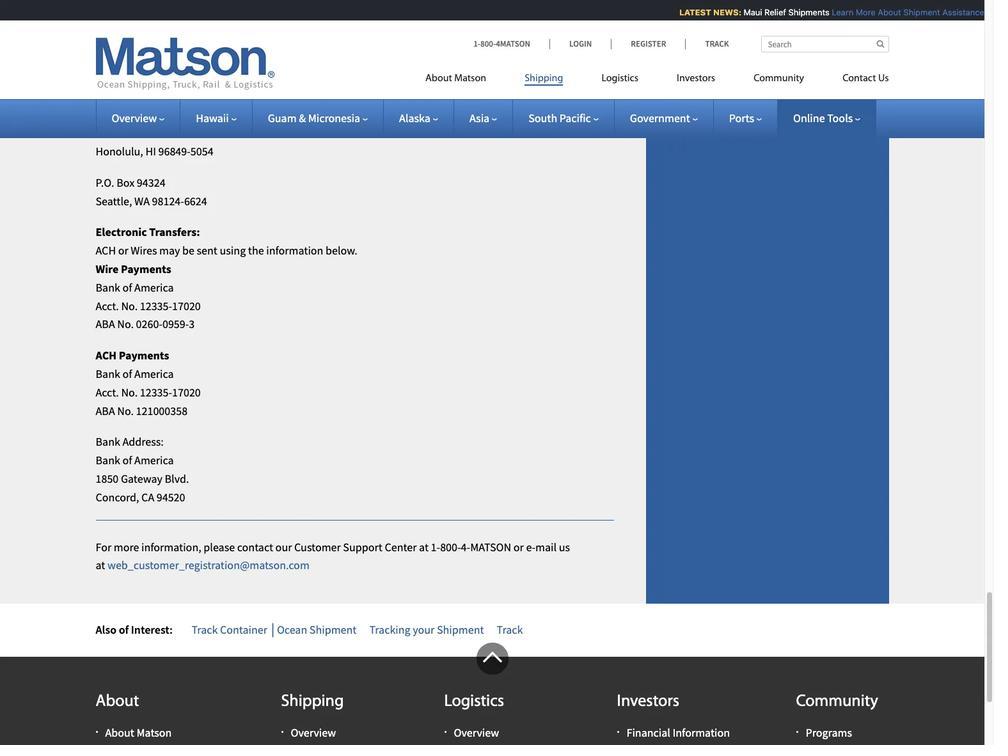 Task type: describe. For each thing, give the bounding box(es) containing it.
17020 inside the ach payments bank of america acct. no. 12335-17020 aba no. 121000358
[[172, 385, 201, 400]]

learn
[[827, 7, 849, 17]]

los
[[96, 45, 112, 59]]

&
[[299, 111, 306, 125]]

4 bank from the top
[[96, 453, 120, 468]]

or inside electronic transfers: ach or wires may be sent using the information below. wire payments bank of america acct. no. 12335-17020 aba no. 0260-0959-3
[[118, 243, 128, 258]]

hawaii link
[[196, 111, 237, 125]]

web_customer_registration@matson.com link
[[108, 558, 310, 573]]

bank address: bank of america 1850 gateway blvd. concord, ca 94520
[[96, 435, 189, 505]]

no. up 121000358 at the left bottom
[[121, 385, 138, 400]]

web_customer_registration@matson.com
[[108, 558, 310, 573]]

matson inside footer
[[137, 726, 172, 741]]

17020 inside electronic transfers: ach or wires may be sent using the information below. wire payments bank of america acct. no. 12335-17020 aba no. 0260-0959-3
[[172, 299, 201, 313]]

1 vertical spatial investors
[[617, 694, 680, 711]]

information
[[673, 726, 730, 741]]

financial
[[627, 726, 671, 741]]

ports link
[[729, 111, 762, 125]]

also of interest:
[[96, 623, 173, 638]]

sent
[[197, 243, 218, 258]]

842157
[[132, 26, 167, 41]]

4-
[[461, 540, 470, 555]]

investors link
[[658, 67, 735, 93]]

electronic
[[96, 225, 147, 240]]

electronic transfers: ach or wires may be sent using the information below. wire payments bank of america acct. no. 12335-17020 aba no. 0260-0959-3
[[96, 225, 358, 332]]

0 horizontal spatial overview link
[[112, 111, 165, 125]]

po box 842157 los angeles, ca 90084-2157
[[96, 26, 227, 59]]

using
[[220, 243, 246, 258]]

for more information, please contact our customer support center at 1-800-4-matson or e-mail us at
[[96, 540, 570, 573]]

be
[[182, 243, 195, 258]]

support
[[343, 540, 383, 555]]

wa
[[134, 194, 150, 208]]

0 vertical spatial track link
[[686, 38, 729, 49]]

1850
[[96, 472, 119, 486]]

overview link for logistics
[[454, 726, 499, 741]]

p.o. for p.o. box 31000 honolulu, hi 96849-5054
[[96, 126, 114, 140]]

track for top track link
[[706, 38, 729, 49]]

alaska
[[399, 111, 431, 125]]

no. left '0260-'
[[117, 317, 134, 332]]

98481
[[137, 76, 165, 91]]

1 vertical spatial at
[[96, 558, 105, 573]]

800- inside the for more information, please contact our customer support center at 1-800-4-matson or e-mail us at
[[440, 540, 461, 555]]

ca inside bank address: bank of america 1850 gateway blvd. concord, ca 94520
[[141, 490, 154, 505]]

0 horizontal spatial overview
[[112, 111, 157, 125]]

financial information link
[[627, 726, 730, 741]]

or inside the for more information, please contact our customer support center at 1-800-4-matson or e-mail us at
[[514, 540, 524, 555]]

logistics link
[[583, 67, 658, 93]]

matson
[[470, 540, 511, 555]]

│ocean
[[270, 623, 307, 638]]

0 horizontal spatial shipment
[[310, 623, 357, 638]]

of inside bank address: bank of america 1850 gateway blvd. concord, ca 94520
[[123, 453, 132, 468]]

p.o. box 98481 chicago, il 60693
[[96, 76, 179, 109]]

box for 842157
[[112, 26, 130, 41]]

programs link
[[806, 726, 852, 741]]

track container │ocean shipment
[[192, 623, 357, 638]]

about inside 'link'
[[426, 74, 452, 84]]

0959-
[[163, 317, 189, 332]]

alaska link
[[399, 111, 438, 125]]

of inside electronic transfers: ach or wires may be sent using the information below. wire payments bank of america acct. no. 12335-17020 aba no. 0260-0959-3
[[123, 280, 132, 295]]

ach inside electronic transfers: ach or wires may be sent using the information below. wire payments bank of america acct. no. 12335-17020 aba no. 0260-0959-3
[[96, 243, 116, 258]]

90084-
[[172, 45, 204, 59]]

overview for logistics
[[454, 726, 499, 741]]

box for 98481
[[117, 76, 135, 91]]

latest
[[675, 7, 707, 17]]

matson inside the about matson 'link'
[[455, 74, 486, 84]]

31000
[[137, 126, 165, 140]]

america for address:
[[134, 453, 174, 468]]

seattle,
[[96, 194, 132, 208]]

2 horizontal spatial shipment
[[899, 7, 936, 17]]

payments inside the ach payments bank of america acct. no. 12335-17020 aba no. 121000358
[[119, 348, 169, 363]]

tracking your shipment
[[370, 623, 484, 638]]

footer containing about
[[0, 643, 985, 746]]

3 bank from the top
[[96, 435, 120, 450]]

wire
[[96, 262, 119, 276]]

transfers:
[[149, 225, 200, 240]]

contact
[[237, 540, 273, 555]]

5054
[[191, 144, 214, 159]]

0260-
[[136, 317, 163, 332]]

please
[[204, 540, 235, 555]]

financial information
[[627, 726, 730, 741]]

track for track container │ocean shipment
[[192, 623, 218, 638]]

blvd.
[[165, 472, 189, 486]]

1 vertical spatial about matson link
[[105, 726, 172, 741]]

asia link
[[470, 111, 497, 125]]

94520
[[157, 490, 185, 505]]

acct. inside electronic transfers: ach or wires may be sent using the information below. wire payments bank of america acct. no. 12335-17020 aba no. 0260-0959-3
[[96, 299, 119, 313]]

3
[[189, 317, 195, 332]]

community link
[[735, 67, 824, 93]]

shipping inside top menu navigation
[[525, 74, 563, 84]]

0 vertical spatial at
[[419, 540, 429, 555]]

1-800-4matson
[[474, 38, 531, 49]]

shipping link
[[506, 67, 583, 93]]

south pacific
[[529, 111, 591, 125]]

contact us link
[[824, 67, 889, 93]]

our
[[276, 540, 292, 555]]

121000358
[[136, 404, 188, 418]]

interest:
[[131, 623, 173, 638]]

top menu navigation
[[426, 67, 889, 93]]

logistics inside top menu navigation
[[602, 74, 639, 84]]

no. up '0260-'
[[121, 299, 138, 313]]

1-800-4matson link
[[474, 38, 550, 49]]

online tools
[[794, 111, 853, 125]]

government
[[630, 111, 690, 125]]

12335- inside electronic transfers: ach or wires may be sent using the information below. wire payments bank of america acct. no. 12335-17020 aba no. 0260-0959-3
[[140, 299, 172, 313]]

Search search field
[[761, 36, 889, 52]]

online
[[794, 111, 825, 125]]

0 vertical spatial 1-
[[474, 38, 481, 49]]

america for payments
[[134, 367, 174, 381]]

contact us
[[843, 74, 889, 84]]

shipments
[[784, 7, 825, 17]]

il
[[139, 94, 148, 109]]

learn more about shipment assistance or c link
[[827, 7, 995, 17]]



Task type: vqa. For each thing, say whether or not it's contained in the screenshot.


Task type: locate. For each thing, give the bounding box(es) containing it.
at down for
[[96, 558, 105, 573]]

container
[[220, 623, 268, 638]]

17020 up 121000358 at the left bottom
[[172, 385, 201, 400]]

at right center
[[419, 540, 429, 555]]

guam & micronesia link
[[268, 111, 368, 125]]

or left 'c'
[[982, 7, 990, 17]]

0 vertical spatial or
[[982, 7, 990, 17]]

login link
[[550, 38, 611, 49]]

1-
[[474, 38, 481, 49], [431, 540, 440, 555]]

0 horizontal spatial about matson link
[[105, 726, 172, 741]]

1 america from the top
[[134, 280, 174, 295]]

1- left 4-
[[431, 540, 440, 555]]

1 vertical spatial p.o.
[[96, 126, 114, 140]]

acct. inside the ach payments bank of america acct. no. 12335-17020 aba no. 121000358
[[96, 385, 119, 400]]

about matson
[[426, 74, 486, 84], [105, 726, 172, 741]]

1 horizontal spatial about matson link
[[426, 67, 506, 93]]

america inside bank address: bank of america 1850 gateway blvd. concord, ca 94520
[[134, 453, 174, 468]]

p.o. up chicago,
[[96, 76, 114, 91]]

investors
[[677, 74, 716, 84], [617, 694, 680, 711]]

0 horizontal spatial 1-
[[431, 540, 440, 555]]

1 vertical spatial 800-
[[440, 540, 461, 555]]

p.o. for p.o. box 98481 chicago, il 60693
[[96, 76, 114, 91]]

p.o. for p.o. box 94324 seattle, wa 98124-6624
[[96, 175, 114, 190]]

section
[[630, 0, 905, 604]]

box inside po box 842157 los angeles, ca 90084-2157
[[112, 26, 130, 41]]

us
[[559, 540, 570, 555]]

overview for shipping
[[291, 726, 336, 741]]

honolulu,
[[96, 144, 143, 159]]

america down address:
[[134, 453, 174, 468]]

box inside 'p.o. box 98481 chicago, il 60693'
[[117, 76, 135, 91]]

1 horizontal spatial shipment
[[437, 623, 484, 638]]

0 vertical spatial 17020
[[172, 299, 201, 313]]

box right po
[[112, 26, 130, 41]]

1 vertical spatial aba
[[96, 404, 115, 418]]

track link up 'backtop' image
[[497, 623, 523, 638]]

box inside the p.o. box 94324 seattle, wa 98124-6624
[[117, 175, 135, 190]]

relief
[[760, 7, 782, 17]]

800-
[[481, 38, 496, 49], [440, 540, 461, 555]]

0 horizontal spatial track link
[[497, 623, 523, 638]]

ach payments bank of america acct. no. 12335-17020 aba no. 121000358
[[96, 348, 201, 418]]

1 p.o. from the top
[[96, 76, 114, 91]]

0 horizontal spatial matson
[[137, 726, 172, 741]]

2 vertical spatial america
[[134, 453, 174, 468]]

at
[[419, 540, 429, 555], [96, 558, 105, 573]]

96849-
[[158, 144, 191, 159]]

shipment left assistance
[[899, 7, 936, 17]]

tracking your shipment link
[[370, 623, 484, 638]]

1 vertical spatial about matson
[[105, 726, 172, 741]]

1 vertical spatial matson
[[137, 726, 172, 741]]

1 horizontal spatial or
[[514, 540, 524, 555]]

0 vertical spatial shipping
[[525, 74, 563, 84]]

more
[[114, 540, 139, 555]]

box up honolulu,
[[117, 126, 135, 140]]

0 horizontal spatial shipping
[[281, 694, 344, 711]]

investors up government link
[[677, 74, 716, 84]]

2 america from the top
[[134, 367, 174, 381]]

aba left '0260-'
[[96, 317, 115, 332]]

register
[[631, 38, 666, 49]]

ca inside po box 842157 los angeles, ca 90084-2157
[[157, 45, 170, 59]]

track link
[[686, 38, 729, 49], [497, 623, 523, 638]]

tools
[[828, 111, 853, 125]]

p.o. inside 'p.o. box 98481 chicago, il 60693'
[[96, 76, 114, 91]]

po
[[96, 26, 110, 41]]

0 horizontal spatial 800-
[[440, 540, 461, 555]]

matson
[[455, 74, 486, 84], [137, 726, 172, 741]]

1 horizontal spatial track
[[497, 623, 523, 638]]

ports
[[729, 111, 755, 125]]

c
[[993, 7, 995, 17]]

investors inside investors 'link'
[[677, 74, 716, 84]]

address:
[[123, 435, 164, 450]]

aba left 121000358 at the left bottom
[[96, 404, 115, 418]]

programs
[[806, 726, 852, 741]]

1 vertical spatial america
[[134, 367, 174, 381]]

1 horizontal spatial overview link
[[291, 726, 336, 741]]

below.
[[326, 243, 358, 258]]

0 vertical spatial community
[[754, 74, 805, 84]]

concord,
[[96, 490, 139, 505]]

p.o. box 94324 seattle, wa 98124-6624
[[96, 175, 207, 208]]

1 bank from the top
[[96, 280, 120, 295]]

0 horizontal spatial at
[[96, 558, 105, 573]]

1- inside the for more information, please contact our customer support center at 1-800-4-matson or e-mail us at
[[431, 540, 440, 555]]

overview link for shipping
[[291, 726, 336, 741]]

p.o. box 31000 honolulu, hi 96849-5054
[[96, 126, 214, 159]]

bank inside electronic transfers: ach or wires may be sent using the information below. wire payments bank of america acct. no. 12335-17020 aba no. 0260-0959-3
[[96, 280, 120, 295]]

shipment right │ocean
[[310, 623, 357, 638]]

track container │ocean shipment link
[[192, 623, 357, 638]]

box for 31000
[[117, 126, 135, 140]]

0 vertical spatial about matson link
[[426, 67, 506, 93]]

2 vertical spatial or
[[514, 540, 524, 555]]

1 horizontal spatial about matson
[[426, 74, 486, 84]]

payments inside electronic transfers: ach or wires may be sent using the information below. wire payments bank of america acct. no. 12335-17020 aba no. 0260-0959-3
[[121, 262, 171, 276]]

2 aba from the top
[[96, 404, 115, 418]]

1 horizontal spatial 1-
[[474, 38, 481, 49]]

0 vertical spatial p.o.
[[96, 76, 114, 91]]

0 vertical spatial about matson
[[426, 74, 486, 84]]

america
[[134, 280, 174, 295], [134, 367, 174, 381], [134, 453, 174, 468]]

also
[[96, 623, 117, 638]]

micronesia
[[308, 111, 360, 125]]

blue matson logo with ocean, shipping, truck, rail and logistics written beneath it. image
[[96, 38, 275, 90]]

more
[[851, 7, 871, 17]]

e-
[[526, 540, 536, 555]]

0 vertical spatial ca
[[157, 45, 170, 59]]

12335- up '0260-'
[[140, 299, 172, 313]]

of
[[123, 280, 132, 295], [123, 367, 132, 381], [123, 453, 132, 468], [119, 623, 129, 638]]

search image
[[877, 40, 885, 48]]

6624
[[184, 194, 207, 208]]

0 vertical spatial 800-
[[481, 38, 496, 49]]

2157
[[204, 45, 227, 59]]

ca down gateway
[[141, 490, 154, 505]]

ach
[[96, 243, 116, 258], [96, 348, 117, 363]]

p.o. up honolulu,
[[96, 126, 114, 140]]

2 12335- from the top
[[140, 385, 172, 400]]

or left e-
[[514, 540, 524, 555]]

no.
[[121, 299, 138, 313], [117, 317, 134, 332], [121, 385, 138, 400], [117, 404, 134, 418]]

no. up address:
[[117, 404, 134, 418]]

1 ach from the top
[[96, 243, 116, 258]]

1 vertical spatial payments
[[119, 348, 169, 363]]

0 vertical spatial ach
[[96, 243, 116, 258]]

1 horizontal spatial shipping
[[525, 74, 563, 84]]

pacific
[[560, 111, 591, 125]]

track link down the news:
[[686, 38, 729, 49]]

us
[[879, 74, 889, 84]]

overview
[[112, 111, 157, 125], [291, 726, 336, 741], [454, 726, 499, 741]]

12335- inside the ach payments bank of america acct. no. 12335-17020 aba no. 121000358
[[140, 385, 172, 400]]

america up '0260-'
[[134, 280, 174, 295]]

2 horizontal spatial overview link
[[454, 726, 499, 741]]

1 horizontal spatial track link
[[686, 38, 729, 49]]

aba inside the ach payments bank of america acct. no. 12335-17020 aba no. 121000358
[[96, 404, 115, 418]]

None search field
[[761, 36, 889, 52]]

ach inside the ach payments bank of america acct. no. 12335-17020 aba no. 121000358
[[96, 348, 117, 363]]

1 vertical spatial community
[[796, 694, 879, 711]]

america inside the ach payments bank of america acct. no. 12335-17020 aba no. 121000358
[[134, 367, 174, 381]]

0 vertical spatial investors
[[677, 74, 716, 84]]

1 vertical spatial track link
[[497, 623, 523, 638]]

2 p.o. from the top
[[96, 126, 114, 140]]

asia
[[470, 111, 490, 125]]

register link
[[611, 38, 686, 49]]

footer
[[0, 643, 985, 746]]

1 vertical spatial or
[[118, 243, 128, 258]]

1 vertical spatial 12335-
[[140, 385, 172, 400]]

1 horizontal spatial 800-
[[481, 38, 496, 49]]

94324
[[137, 175, 165, 190]]

may
[[159, 243, 180, 258]]

1 vertical spatial 1-
[[431, 540, 440, 555]]

community up online
[[754, 74, 805, 84]]

0 horizontal spatial ca
[[141, 490, 154, 505]]

3 p.o. from the top
[[96, 175, 114, 190]]

0 horizontal spatial track
[[192, 623, 218, 638]]

98124-
[[152, 194, 184, 208]]

aba
[[96, 317, 115, 332], [96, 404, 115, 418]]

hi
[[146, 144, 156, 159]]

box up chicago,
[[117, 76, 135, 91]]

latest news: maui relief shipments learn more about shipment assistance or c
[[675, 7, 995, 17]]

0 horizontal spatial logistics
[[444, 694, 504, 711]]

2 vertical spatial p.o.
[[96, 175, 114, 190]]

1 vertical spatial shipping
[[281, 694, 344, 711]]

maui
[[739, 7, 758, 17]]

bank inside the ach payments bank of america acct. no. 12335-17020 aba no. 121000358
[[96, 367, 120, 381]]

shipment right 'your'
[[437, 623, 484, 638]]

p.o. inside the p.o. box 94324 seattle, wa 98124-6624
[[96, 175, 114, 190]]

0 horizontal spatial about matson
[[105, 726, 172, 741]]

wires
[[131, 243, 157, 258]]

3 america from the top
[[134, 453, 174, 468]]

1 horizontal spatial overview
[[291, 726, 336, 741]]

community inside top menu navigation
[[754, 74, 805, 84]]

about
[[873, 7, 897, 17], [426, 74, 452, 84], [96, 694, 139, 711], [105, 726, 134, 741]]

2 acct. from the top
[[96, 385, 119, 400]]

your
[[413, 623, 435, 638]]

or down electronic
[[118, 243, 128, 258]]

1 horizontal spatial ca
[[157, 45, 170, 59]]

2 17020 from the top
[[172, 385, 201, 400]]

community up programs in the bottom right of the page
[[796, 694, 879, 711]]

track left the container at the bottom of the page
[[192, 623, 218, 638]]

4matson
[[496, 38, 531, 49]]

mail
[[536, 540, 557, 555]]

1 vertical spatial acct.
[[96, 385, 119, 400]]

guam
[[268, 111, 297, 125]]

south pacific link
[[529, 111, 599, 125]]

1 vertical spatial ca
[[141, 490, 154, 505]]

2 horizontal spatial overview
[[454, 726, 499, 741]]

for
[[96, 540, 111, 555]]

2 bank from the top
[[96, 367, 120, 381]]

track down the news:
[[706, 38, 729, 49]]

2 ach from the top
[[96, 348, 117, 363]]

2 horizontal spatial track
[[706, 38, 729, 49]]

box up seattle,
[[117, 175, 135, 190]]

acct.
[[96, 299, 119, 313], [96, 385, 119, 400]]

america up 121000358 at the left bottom
[[134, 367, 174, 381]]

assistance
[[938, 7, 980, 17]]

0 vertical spatial acct.
[[96, 299, 119, 313]]

chicago,
[[96, 94, 137, 109]]

payments
[[121, 262, 171, 276], [119, 348, 169, 363]]

login
[[570, 38, 592, 49]]

1 aba from the top
[[96, 317, 115, 332]]

logistics inside footer
[[444, 694, 504, 711]]

0 vertical spatial 12335-
[[140, 299, 172, 313]]

2 horizontal spatial or
[[982, 7, 990, 17]]

ca down 842157
[[157, 45, 170, 59]]

payments down wires
[[121, 262, 171, 276]]

box for 94324
[[117, 175, 135, 190]]

aba inside electronic transfers: ach or wires may be sent using the information below. wire payments bank of america acct. no. 12335-17020 aba no. 0260-0959-3
[[96, 317, 115, 332]]

1 vertical spatial logistics
[[444, 694, 504, 711]]

backtop image
[[476, 643, 508, 675]]

12335- up 121000358 at the left bottom
[[140, 385, 172, 400]]

logistics down 'backtop' image
[[444, 694, 504, 711]]

0 vertical spatial payments
[[121, 262, 171, 276]]

1 horizontal spatial at
[[419, 540, 429, 555]]

p.o. up seattle,
[[96, 175, 114, 190]]

of inside the ach payments bank of america acct. no. 12335-17020 aba no. 121000358
[[123, 367, 132, 381]]

about matson inside top menu navigation
[[426, 74, 486, 84]]

17020 up 3
[[172, 299, 201, 313]]

0 vertical spatial logistics
[[602, 74, 639, 84]]

0 vertical spatial america
[[134, 280, 174, 295]]

1 vertical spatial 17020
[[172, 385, 201, 400]]

track for track link to the bottom
[[497, 623, 523, 638]]

p.o. inside "p.o. box 31000 honolulu, hi 96849-5054"
[[96, 126, 114, 140]]

south
[[529, 111, 558, 125]]

1 horizontal spatial logistics
[[602, 74, 639, 84]]

ca
[[157, 45, 170, 59], [141, 490, 154, 505]]

1 17020 from the top
[[172, 299, 201, 313]]

0 horizontal spatial or
[[118, 243, 128, 258]]

payments down '0260-'
[[119, 348, 169, 363]]

track up 'backtop' image
[[497, 623, 523, 638]]

logistics down register link
[[602, 74, 639, 84]]

information
[[266, 243, 323, 258]]

0 vertical spatial aba
[[96, 317, 115, 332]]

box inside "p.o. box 31000 honolulu, hi 96849-5054"
[[117, 126, 135, 140]]

investors up financial at the right
[[617, 694, 680, 711]]

1 12335- from the top
[[140, 299, 172, 313]]

1 vertical spatial ach
[[96, 348, 117, 363]]

angeles,
[[115, 45, 155, 59]]

america inside electronic transfers: ach or wires may be sent using the information below. wire payments bank of america acct. no. 12335-17020 aba no. 0260-0959-3
[[134, 280, 174, 295]]

1 horizontal spatial matson
[[455, 74, 486, 84]]

0 vertical spatial matson
[[455, 74, 486, 84]]

1 acct. from the top
[[96, 299, 119, 313]]

1- left 4matson
[[474, 38, 481, 49]]



